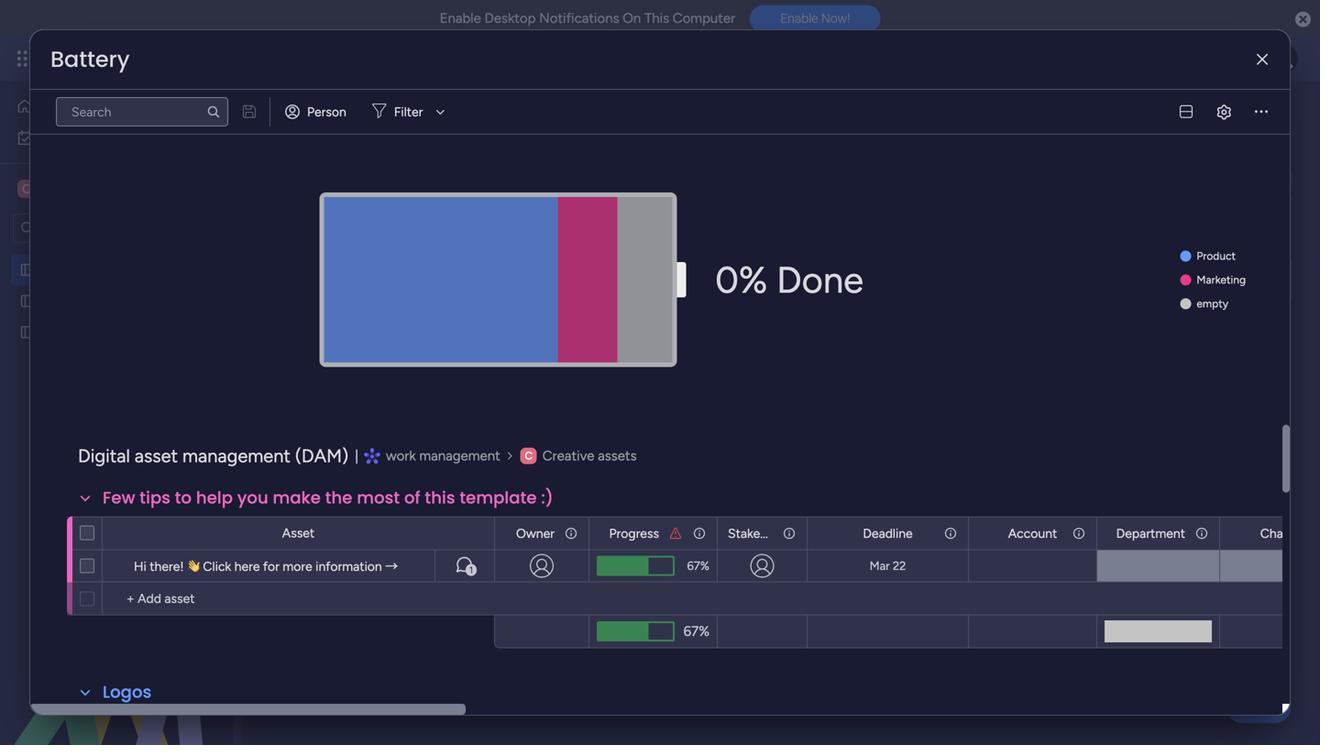 Task type: locate. For each thing, give the bounding box(es) containing it.
monday button
[[48, 35, 292, 83]]

1 horizontal spatial column information image
[[1072, 526, 1087, 541]]

help
[[196, 486, 233, 510]]

done
[[777, 258, 864, 302]]

asset inside new asset button
[[315, 221, 346, 236]]

67%
[[684, 623, 710, 640]]

2 vertical spatial asset
[[135, 445, 178, 467]]

column information image right department
[[1195, 526, 1210, 541]]

1 down template
[[470, 565, 473, 576]]

digital
[[279, 95, 370, 136], [78, 445, 130, 467]]

0 vertical spatial (dam)
[[671, 95, 765, 136]]

1 horizontal spatial enable
[[781, 11, 818, 26]]

1 column information image from the left
[[944, 526, 958, 541]]

asset right new
[[315, 221, 346, 236]]

1 horizontal spatial digital
[[279, 95, 370, 136]]

0 horizontal spatial column information image
[[564, 526, 579, 541]]

asset right person
[[377, 95, 455, 136]]

my
[[42, 130, 60, 145]]

public board image
[[19, 261, 37, 279], [19, 324, 37, 341]]

1 horizontal spatial c
[[525, 449, 533, 462]]

enable inside button
[[781, 11, 818, 26]]

owner
[[516, 526, 555, 542]]

work up of
[[386, 448, 416, 464]]

2 column information image from the left
[[1072, 526, 1087, 541]]

person
[[307, 104, 346, 120]]

3 column information image from the left
[[1195, 526, 1210, 541]]

Battery field
[[46, 44, 134, 75]]

c
[[22, 181, 31, 197], [525, 449, 533, 462]]

new asset button
[[278, 214, 353, 243]]

home link
[[11, 92, 223, 121]]

digital left filter
[[279, 95, 370, 136]]

0 horizontal spatial c
[[22, 181, 31, 197]]

1 right /
[[1243, 108, 1248, 123]]

home
[[40, 99, 75, 114]]

home option
[[11, 92, 223, 121]]

mar 22
[[870, 559, 906, 574]]

management
[[463, 95, 664, 136], [183, 445, 291, 467], [419, 448, 500, 464]]

enable
[[440, 10, 481, 27], [781, 11, 818, 26]]

1 horizontal spatial (dam)
[[671, 95, 765, 136]]

None field
[[1256, 524, 1312, 544]]

1
[[1243, 108, 1248, 123], [470, 565, 473, 576]]

Owner field
[[512, 524, 559, 544]]

0 horizontal spatial 1
[[470, 565, 473, 576]]

1 vertical spatial digital asset management (dam)
[[78, 445, 349, 467]]

public board image
[[19, 293, 37, 310]]

Few tips to help you make the most of this template :) field
[[98, 486, 558, 510]]

person button
[[278, 97, 357, 127]]

computer
[[673, 10, 736, 27]]

most
[[357, 486, 400, 510]]

lottie animation image
[[0, 560, 234, 746]]

account
[[1009, 526, 1058, 542]]

here
[[234, 559, 260, 575]]

2 public board image from the top
[[19, 324, 37, 341]]

logos
[[103, 681, 152, 704]]

work management
[[386, 448, 500, 464]]

c inside button
[[22, 181, 31, 197]]

template
[[460, 486, 537, 510]]

1 horizontal spatial work
[[386, 448, 416, 464]]

1 horizontal spatial asset
[[315, 221, 346, 236]]

0 vertical spatial public board image
[[19, 261, 37, 279]]

→
[[385, 559, 398, 575]]

tips
[[140, 486, 171, 510]]

%
[[700, 559, 710, 574]]

2 horizontal spatial column information image
[[1195, 526, 1210, 541]]

👋
[[187, 559, 200, 575]]

2 horizontal spatial column information image
[[782, 526, 797, 541]]

few tips to help you make the most of this template :)
[[103, 486, 554, 510]]

new
[[285, 221, 312, 236]]

empty
[[1197, 297, 1229, 310]]

enable left now!
[[781, 11, 818, 26]]

0 horizontal spatial enable
[[440, 10, 481, 27]]

help
[[1243, 699, 1276, 718]]

column information image
[[564, 526, 579, 541], [692, 526, 707, 541], [782, 526, 797, 541]]

desktop
[[485, 10, 536, 27]]

(dam)
[[671, 95, 765, 136], [295, 445, 349, 467]]

0 horizontal spatial asset
[[135, 445, 178, 467]]

1 horizontal spatial workspace image
[[521, 448, 537, 464]]

column information image for stakehoders
[[782, 526, 797, 541]]

/
[[1235, 108, 1240, 123]]

2 enable from the left
[[781, 11, 818, 26]]

0 vertical spatial workspace image
[[17, 179, 36, 199]]

my work option
[[11, 123, 223, 152]]

enable desktop notifications on this computer
[[440, 10, 736, 27]]

1 button
[[435, 550, 494, 583]]

information
[[316, 559, 382, 575]]

enable for enable now!
[[781, 11, 818, 26]]

1 vertical spatial digital
[[78, 445, 130, 467]]

workspace image
[[17, 179, 36, 199], [521, 448, 537, 464]]

work inside option
[[63, 130, 91, 145]]

option
[[0, 254, 234, 257]]

for
[[263, 559, 280, 575]]

you
[[237, 486, 268, 510]]

0% done
[[716, 258, 864, 302]]

to
[[175, 486, 192, 510]]

deadline
[[863, 526, 913, 542]]

lottie animation element
[[0, 560, 234, 746]]

1 column information image from the left
[[564, 526, 579, 541]]

my work link
[[11, 123, 223, 152]]

hi
[[134, 559, 147, 575]]

3 column information image from the left
[[782, 526, 797, 541]]

digital up few
[[78, 445, 130, 467]]

:)
[[541, 486, 554, 510]]

digital asset management (dam)
[[279, 95, 765, 136], [78, 445, 349, 467]]

+ Add asset text field
[[112, 588, 486, 610]]

0 horizontal spatial workspace image
[[17, 179, 36, 199]]

1 enable from the left
[[440, 10, 481, 27]]

column information image right deadline field
[[944, 526, 958, 541]]

0 vertical spatial asset
[[377, 95, 455, 136]]

column information image right account
[[1072, 526, 1087, 541]]

1 horizontal spatial column information image
[[692, 526, 707, 541]]

None search field
[[56, 97, 228, 127]]

enable left desktop
[[440, 10, 481, 27]]

invite
[[1199, 108, 1231, 123]]

work right my
[[63, 130, 91, 145]]

column information image
[[944, 526, 958, 541], [1072, 526, 1087, 541], [1195, 526, 1210, 541]]

public board image up public board icon
[[19, 261, 37, 279]]

public board image down public board icon
[[19, 324, 37, 341]]

column information image for owner
[[564, 526, 579, 541]]

list box
[[0, 251, 234, 596]]

67
[[687, 559, 700, 574]]

1 public board image from the top
[[19, 261, 37, 279]]

1 vertical spatial (dam)
[[295, 445, 349, 467]]

0 horizontal spatial work
[[63, 130, 91, 145]]

0 vertical spatial 1
[[1243, 108, 1248, 123]]

1 vertical spatial asset
[[315, 221, 346, 236]]

work
[[63, 130, 91, 145], [386, 448, 416, 464]]

Numbers field
[[300, 329, 386, 353]]

this
[[645, 10, 670, 27]]

Search field
[[531, 216, 586, 241]]

column information image for account
[[1072, 526, 1087, 541]]

asset up tips
[[135, 445, 178, 467]]

0 horizontal spatial column information image
[[944, 526, 958, 541]]

invite / 1
[[1199, 108, 1248, 123]]

dapulse x slim image
[[1257, 53, 1268, 66]]

of
[[404, 486, 421, 510]]

1 vertical spatial public board image
[[19, 324, 37, 341]]

0 vertical spatial c
[[22, 181, 31, 197]]

1 horizontal spatial 1
[[1243, 108, 1248, 123]]

arrow down image
[[430, 101, 452, 123]]

enable now!
[[781, 11, 850, 26]]

0 vertical spatial work
[[63, 130, 91, 145]]

asset
[[377, 95, 455, 136], [315, 221, 346, 236], [135, 445, 178, 467]]



Task type: vqa. For each thing, say whether or not it's contained in the screenshot.
lottie animation image
yes



Task type: describe. For each thing, give the bounding box(es) containing it.
workspace image inside c button
[[17, 179, 36, 199]]

enable now! button
[[750, 5, 881, 32]]

department
[[1117, 526, 1186, 542]]

creative assets
[[543, 448, 637, 464]]

column information image for department
[[1195, 526, 1210, 541]]

67 %
[[687, 559, 710, 574]]

1 vertical spatial c
[[525, 449, 533, 462]]

john smith image
[[1269, 44, 1299, 73]]

this
[[425, 486, 455, 510]]

dapulse close image
[[1296, 11, 1311, 29]]

notifications
[[539, 10, 620, 27]]

invite / 1 button
[[1166, 101, 1256, 130]]

assets
[[598, 448, 637, 464]]

battery
[[50, 44, 130, 75]]

Account field
[[1004, 524, 1062, 544]]

1 vertical spatial work
[[386, 448, 416, 464]]

few
[[103, 486, 135, 510]]

click
[[203, 559, 231, 575]]

more dots image
[[1256, 105, 1268, 119]]

make
[[273, 486, 321, 510]]

0 horizontal spatial digital
[[78, 445, 130, 467]]

my work
[[42, 130, 91, 145]]

select product image
[[17, 50, 35, 68]]

filter button
[[365, 97, 452, 127]]

mar
[[870, 559, 890, 574]]

the
[[325, 486, 353, 510]]

help button
[[1227, 693, 1291, 724]]

hi there!   👋  click here for more information  →
[[134, 559, 398, 575]]

creative
[[543, 448, 595, 464]]

Progress field
[[605, 524, 664, 544]]

0 vertical spatial digital
[[279, 95, 370, 136]]

stakehoders
[[728, 526, 800, 542]]

monday
[[82, 48, 144, 69]]

1 vertical spatial workspace image
[[521, 448, 537, 464]]

Logos field
[[98, 681, 156, 705]]

there's a configuration issue.
select which status columns will affect the progress calculation image
[[669, 526, 683, 541]]

marketing
[[1197, 273, 1246, 286]]

0 horizontal spatial (dam)
[[295, 445, 349, 467]]

column information image for deadline
[[944, 526, 958, 541]]

on
[[623, 10, 641, 27]]

there!
[[150, 559, 184, 575]]

Filter dashboard by text search field
[[56, 97, 228, 127]]

asset
[[282, 525, 315, 541]]

product
[[1197, 249, 1236, 263]]

progress
[[609, 526, 659, 542]]

Stakehoders field
[[724, 524, 800, 544]]

more
[[283, 559, 312, 575]]

0 vertical spatial digital asset management (dam)
[[279, 95, 765, 136]]

Deadline field
[[859, 524, 918, 544]]

Digital asset management (DAM) field
[[274, 95, 769, 136]]

1 vertical spatial 1
[[470, 565, 473, 576]]

2 horizontal spatial asset
[[377, 95, 455, 136]]

now!
[[822, 11, 850, 26]]

numbers
[[304, 329, 381, 353]]

c button
[[13, 173, 179, 205]]

0%
[[716, 258, 768, 302]]

Department field
[[1112, 524, 1190, 544]]

enable for enable desktop notifications on this computer
[[440, 10, 481, 27]]

2 column information image from the left
[[692, 526, 707, 541]]

|
[[355, 448, 359, 464]]

search image
[[206, 105, 221, 119]]

new asset
[[285, 221, 346, 236]]

filter
[[394, 104, 423, 120]]

v2 split view image
[[1180, 105, 1193, 119]]

22
[[893, 559, 906, 574]]



